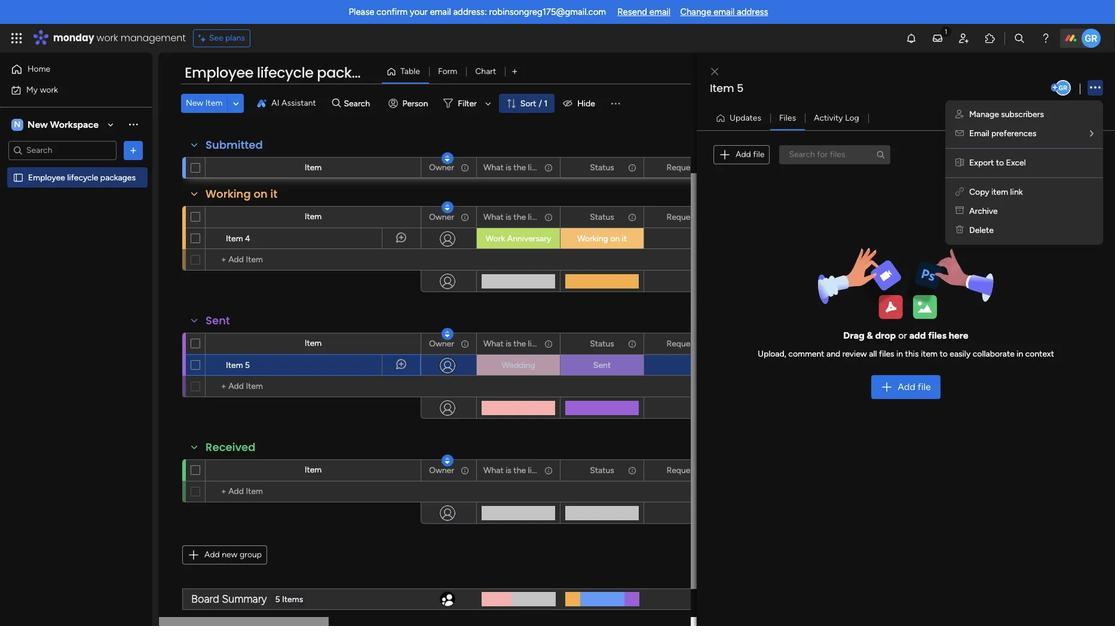 Task type: describe. For each thing, give the bounding box(es) containing it.
new for new workspace
[[28, 119, 48, 130]]

1 life from the top
[[528, 162, 540, 173]]

owner field for sort desc icon
[[426, 338, 457, 351]]

context
[[1026, 349, 1055, 359]]

ai
[[272, 98, 280, 108]]

item inside item 5 field
[[710, 81, 735, 96]]

column information image for owner field associated with submitted's sort desc image
[[460, 163, 470, 173]]

wedding
[[502, 361, 536, 371]]

add new group button
[[182, 546, 267, 565]]

owner for submitted's sort desc image
[[429, 162, 454, 173]]

add for 'add file' button to the right
[[898, 382, 916, 393]]

dapulse addbtn image
[[1052, 84, 1060, 91]]

owner field for received's sort desc image
[[426, 464, 457, 478]]

requester for 2nd requester field from the top
[[667, 212, 705, 222]]

change
[[681, 7, 712, 17]]

the for sent
[[514, 339, 526, 349]]

link
[[1011, 187, 1024, 197]]

items
[[282, 595, 303, 605]]

easily
[[950, 349, 971, 359]]

this
[[906, 349, 919, 359]]

plans
[[225, 33, 245, 43]]

0 horizontal spatial item 5
[[226, 361, 250, 371]]

v2 email column image
[[956, 129, 965, 139]]

board
[[191, 593, 219, 606]]

owner for received's sort desc image
[[429, 466, 454, 476]]

email preferences
[[970, 129, 1037, 139]]

employee lifecycle packages list box
[[0, 165, 152, 349]]

lifecycle inside list box
[[67, 173, 98, 183]]

employee lifecycle packages inside field
[[185, 63, 387, 83]]

sort
[[521, 98, 537, 109]]

3 requester field from the top
[[664, 338, 708, 351]]

is for sent
[[506, 339, 512, 349]]

email for resend email
[[650, 7, 671, 17]]

what for working on it
[[484, 212, 504, 222]]

public board image
[[13, 172, 24, 183]]

angle down image
[[233, 99, 239, 108]]

life for received
[[528, 466, 540, 476]]

4 status field from the top
[[587, 464, 618, 478]]

Sent field
[[203, 313, 233, 329]]

resend
[[618, 7, 648, 17]]

address:
[[454, 7, 487, 17]]

filter button
[[439, 94, 496, 113]]

v2 search image
[[332, 97, 341, 110]]

life for sent
[[528, 339, 540, 349]]

0 vertical spatial add file button
[[714, 145, 770, 164]]

status for third status field from the bottom
[[590, 212, 615, 222]]

item inside 'new item' button
[[206, 98, 223, 108]]

robinsongreg175@gmail.com
[[489, 7, 606, 17]]

files for add
[[929, 330, 947, 342]]

status for first status field from the bottom
[[590, 466, 615, 476]]

filter
[[458, 98, 477, 109]]

1 what is the life event? field from the top
[[481, 161, 567, 174]]

see
[[209, 33, 223, 43]]

menu image
[[610, 97, 622, 109]]

working on it inside field
[[206, 187, 278, 202]]

all
[[870, 349, 878, 359]]

person button
[[384, 94, 436, 113]]

manage
[[970, 109, 1000, 120]]

packages inside employee lifecycle packages field
[[317, 63, 387, 83]]

5 items
[[275, 595, 303, 605]]

close image
[[712, 67, 719, 76]]

new
[[222, 550, 238, 560]]

summary
[[222, 593, 267, 606]]

what is the life event? field for sent
[[481, 338, 567, 351]]

requester for first requester field from the bottom of the page
[[667, 466, 705, 476]]

2 in from the left
[[1017, 349, 1024, 359]]

preferences
[[992, 129, 1037, 139]]

search image
[[877, 150, 886, 160]]

new for new item
[[186, 98, 203, 108]]

greg robinson image
[[1056, 80, 1072, 96]]

1 email from the left
[[430, 7, 451, 17]]

add
[[910, 330, 927, 342]]

1 in from the left
[[897, 349, 904, 359]]

ai assistant
[[272, 98, 316, 108]]

what is the life event? field for received
[[481, 464, 567, 478]]

import from excel template outline image
[[956, 158, 965, 168]]

1 the from the top
[[514, 162, 526, 173]]

anniversary
[[508, 234, 552, 244]]

1 horizontal spatial working on it
[[578, 234, 627, 244]]

files for all
[[880, 349, 895, 359]]

chart
[[476, 66, 497, 77]]

please
[[349, 7, 375, 17]]

1
[[544, 98, 548, 109]]

Submitted field
[[203, 138, 266, 153]]

to inside menu
[[997, 158, 1005, 168]]

1 image
[[941, 25, 952, 38]]

workspace options image
[[127, 119, 139, 131]]

and
[[827, 349, 841, 359]]

my
[[26, 85, 38, 95]]

what is the life event? for sent
[[484, 339, 567, 349]]

here
[[949, 330, 969, 342]]

file for 'add file' button to the top
[[754, 149, 765, 160]]

excel
[[1007, 158, 1027, 168]]

my work button
[[7, 80, 129, 100]]

column information image for what is the life event? field for working on it
[[544, 213, 554, 222]]

new item button
[[181, 94, 227, 113]]

1 vertical spatial add file
[[898, 382, 931, 393]]

work anniversary
[[486, 234, 552, 244]]

collaborate
[[973, 349, 1015, 359]]

gallery layout group
[[1027, 145, 1073, 164]]

employee inside employee lifecycle packages field
[[185, 63, 254, 83]]

v2 surface invite image
[[956, 109, 965, 120]]

column information image for 1st status field
[[628, 163, 637, 173]]

is for working on it
[[506, 212, 512, 222]]

export
[[970, 158, 995, 168]]

monday
[[53, 31, 94, 45]]

4
[[245, 234, 250, 244]]

column information image for received's sort desc image owner field
[[460, 466, 470, 476]]

4 requester field from the top
[[664, 464, 708, 478]]

search everything image
[[1014, 32, 1026, 44]]

export to excel
[[970, 158, 1027, 168]]

please confirm your email address: robinsongreg175@gmail.com
[[349, 7, 606, 17]]

life for working on it
[[528, 212, 540, 222]]

assistant
[[282, 98, 316, 108]]

drag
[[844, 330, 865, 342]]

2 vertical spatial 5
[[275, 595, 280, 605]]

Search in workspace field
[[25, 144, 100, 157]]

lifecycle inside field
[[257, 63, 314, 83]]

new workspace
[[28, 119, 99, 130]]

delete
[[970, 225, 994, 236]]

working inside field
[[206, 187, 251, 202]]

1 status field from the top
[[587, 161, 618, 174]]

1 horizontal spatial on
[[611, 234, 620, 244]]

1 requester field from the top
[[664, 161, 708, 174]]

archive
[[970, 206, 998, 216]]

status for second status field from the bottom of the page
[[590, 339, 615, 349]]

workspace
[[50, 119, 99, 130]]

event? for sent
[[542, 339, 567, 349]]

inbox image
[[932, 32, 944, 44]]

/
[[539, 98, 542, 109]]

sort desc image
[[445, 330, 450, 338]]

owner field for submitted's sort desc image
[[426, 161, 457, 174]]

hide
[[578, 98, 596, 109]]

Item 5 field
[[707, 81, 1049, 96]]

what is the life event? for working on it
[[484, 212, 567, 222]]

add for 'add file' button to the top
[[736, 149, 752, 160]]

column information image for what is the life event? field corresponding to sent
[[544, 339, 554, 349]]

&
[[867, 330, 874, 342]]

1 vertical spatial to
[[940, 349, 948, 359]]

Working on it field
[[203, 187, 281, 202]]

5 inside field
[[737, 81, 744, 96]]



Task type: locate. For each thing, give the bounding box(es) containing it.
sort desc image for received
[[445, 457, 450, 465]]

activity
[[815, 113, 844, 123]]

arrow down image
[[481, 96, 496, 111]]

person
[[403, 98, 428, 109]]

requester
[[667, 162, 705, 173], [667, 212, 705, 222], [667, 339, 705, 349], [667, 466, 705, 476]]

sort desc image for submitted
[[445, 154, 450, 163]]

sort desc image
[[445, 154, 450, 163], [445, 203, 450, 212], [445, 457, 450, 465]]

address
[[737, 7, 769, 17]]

1 vertical spatial working
[[578, 234, 609, 244]]

notifications image
[[906, 32, 918, 44]]

column information image
[[460, 163, 470, 173], [544, 163, 554, 173], [628, 163, 637, 173], [544, 213, 554, 222], [544, 339, 554, 349], [628, 339, 637, 349], [460, 466, 470, 476], [544, 466, 554, 476]]

resend email link
[[618, 7, 671, 17]]

owner field for second sort desc image from the bottom of the page
[[426, 211, 457, 224]]

updates
[[730, 113, 762, 123]]

2 sort desc image from the top
[[445, 203, 450, 212]]

0 horizontal spatial add file
[[736, 149, 765, 160]]

greg robinson image
[[1082, 29, 1102, 48]]

3 status field from the top
[[587, 338, 618, 351]]

status for 1st status field
[[590, 162, 615, 173]]

2 horizontal spatial email
[[714, 7, 735, 17]]

2 what is the life event? from the top
[[484, 212, 567, 222]]

1 vertical spatial 5
[[245, 361, 250, 371]]

0 vertical spatial packages
[[317, 63, 387, 83]]

1 horizontal spatial add file button
[[872, 376, 941, 400]]

what
[[484, 162, 504, 173], [484, 212, 504, 222], [484, 339, 504, 349], [484, 466, 504, 476]]

0 vertical spatial file
[[754, 149, 765, 160]]

0 horizontal spatial work
[[40, 85, 58, 95]]

copy
[[970, 187, 990, 197]]

1 horizontal spatial packages
[[317, 63, 387, 83]]

Search field
[[341, 95, 377, 112]]

new item
[[186, 98, 223, 108]]

1 horizontal spatial lifecycle
[[257, 63, 314, 83]]

0 horizontal spatial item
[[921, 349, 938, 359]]

board summary
[[191, 593, 267, 606]]

dapulse archived image
[[956, 206, 965, 216]]

0 horizontal spatial to
[[940, 349, 948, 359]]

1 vertical spatial new
[[28, 119, 48, 130]]

3 email from the left
[[714, 7, 735, 17]]

0 horizontal spatial add file button
[[714, 145, 770, 164]]

in left context
[[1017, 349, 1024, 359]]

see plans button
[[193, 29, 251, 47]]

lifecycle up ai assistant button
[[257, 63, 314, 83]]

2 owner field from the top
[[426, 211, 457, 224]]

activity log
[[815, 113, 860, 123]]

item right this
[[921, 349, 938, 359]]

+ Add Item text field
[[212, 485, 309, 499]]

email right your
[[430, 7, 451, 17]]

file down updates
[[754, 149, 765, 160]]

review
[[843, 349, 868, 359]]

1 owner from the top
[[429, 162, 454, 173]]

1 is from the top
[[506, 162, 512, 173]]

2 life from the top
[[528, 212, 540, 222]]

1 sort desc image from the top
[[445, 154, 450, 163]]

subscribers
[[1002, 109, 1045, 120]]

files button
[[771, 109, 806, 128]]

4 what from the top
[[484, 466, 504, 476]]

0 horizontal spatial email
[[430, 7, 451, 17]]

requester for 3rd requester field
[[667, 339, 705, 349]]

add inside add new group button
[[205, 550, 220, 560]]

email
[[970, 129, 990, 139]]

1 horizontal spatial file
[[918, 382, 931, 393]]

Requester field
[[664, 161, 708, 174], [664, 211, 708, 224], [664, 338, 708, 351], [664, 464, 708, 478]]

add file down updates
[[736, 149, 765, 160]]

item inside menu
[[992, 187, 1009, 197]]

Received field
[[203, 440, 259, 456]]

sent
[[206, 313, 230, 328], [594, 361, 611, 371]]

0 vertical spatial on
[[254, 187, 268, 202]]

employee lifecycle packages up ai assistant button
[[185, 63, 387, 83]]

3 what is the life event? from the top
[[484, 339, 567, 349]]

what is the life event? field for working on it
[[481, 211, 567, 224]]

v2 delete line image
[[956, 225, 965, 236]]

3 what is the life event? field from the top
[[481, 338, 567, 351]]

None search field
[[780, 145, 891, 164]]

0 vertical spatial lifecycle
[[257, 63, 314, 83]]

my work
[[26, 85, 58, 95]]

1 vertical spatial employee
[[28, 173, 65, 183]]

0 vertical spatial working on it
[[206, 187, 278, 202]]

is for received
[[506, 466, 512, 476]]

1 vertical spatial add
[[898, 382, 916, 393]]

2 owner from the top
[[429, 212, 454, 222]]

item
[[992, 187, 1009, 197], [921, 349, 938, 359]]

1 horizontal spatial in
[[1017, 349, 1024, 359]]

1 horizontal spatial new
[[186, 98, 203, 108]]

work right my
[[40, 85, 58, 95]]

upload, comment and review all files in this item to easily collaborate in context
[[758, 349, 1055, 359]]

1 horizontal spatial working
[[578, 234, 609, 244]]

2 the from the top
[[514, 212, 526, 222]]

0 horizontal spatial files
[[880, 349, 895, 359]]

0 vertical spatial sort desc image
[[445, 154, 450, 163]]

invite members image
[[959, 32, 971, 44]]

column information image for 4th what is the life event? field from the bottom
[[544, 163, 554, 173]]

2 vertical spatial sort desc image
[[445, 457, 450, 465]]

table
[[401, 66, 420, 77]]

2 event? from the top
[[542, 212, 567, 222]]

email
[[430, 7, 451, 17], [650, 7, 671, 17], [714, 7, 735, 17]]

What is the life event? field
[[481, 161, 567, 174], [481, 211, 567, 224], [481, 338, 567, 351], [481, 464, 567, 478]]

file down this
[[918, 382, 931, 393]]

new right n
[[28, 119, 48, 130]]

working on it
[[206, 187, 278, 202], [578, 234, 627, 244]]

0 horizontal spatial sent
[[206, 313, 230, 328]]

the for working on it
[[514, 212, 526, 222]]

menu containing manage subscribers
[[946, 100, 1104, 245]]

form button
[[429, 62, 467, 81]]

1 horizontal spatial sent
[[594, 361, 611, 371]]

lifecycle
[[257, 63, 314, 83], [67, 173, 98, 183]]

Employee lifecycle packages field
[[182, 63, 387, 83]]

0 horizontal spatial working
[[206, 187, 251, 202]]

1 vertical spatial sent
[[594, 361, 611, 371]]

add down upload, comment and review all files in this item to easily collaborate in context
[[898, 382, 916, 393]]

add file down this
[[898, 382, 931, 393]]

packages down options icon
[[100, 173, 136, 183]]

0 vertical spatial + add item text field
[[212, 253, 309, 267]]

packages up search "field"
[[317, 63, 387, 83]]

1 vertical spatial item 5
[[226, 361, 250, 371]]

add file button down upload, comment and review all files in this item to easily collaborate in context
[[872, 376, 941, 400]]

lifecycle down search in workspace field
[[67, 173, 98, 183]]

working
[[206, 187, 251, 202], [578, 234, 609, 244]]

column information image for what is the life event? field associated with received
[[544, 466, 554, 476]]

1 requester from the top
[[667, 162, 705, 173]]

0 vertical spatial employee
[[185, 63, 254, 83]]

1 vertical spatial files
[[880, 349, 895, 359]]

management
[[121, 31, 186, 45]]

3 owner field from the top
[[426, 338, 457, 351]]

event? for received
[[542, 466, 567, 476]]

event?
[[542, 162, 567, 173], [542, 212, 567, 222], [542, 339, 567, 349], [542, 466, 567, 476]]

monday work management
[[53, 31, 186, 45]]

2 email from the left
[[650, 7, 671, 17]]

3 what from the top
[[484, 339, 504, 349]]

the for received
[[514, 466, 526, 476]]

group
[[240, 550, 262, 560]]

2 status from the top
[[590, 212, 615, 222]]

1 horizontal spatial employee lifecycle packages
[[185, 63, 387, 83]]

list arrow image
[[1091, 130, 1094, 138]]

0 horizontal spatial employee lifecycle packages
[[28, 173, 136, 183]]

0 vertical spatial to
[[997, 158, 1005, 168]]

event? for working on it
[[542, 212, 567, 222]]

ai logo image
[[257, 99, 267, 108]]

to left "easily"
[[940, 349, 948, 359]]

email right change
[[714, 7, 735, 17]]

0 horizontal spatial lifecycle
[[67, 173, 98, 183]]

3 status from the top
[[590, 339, 615, 349]]

1 vertical spatial lifecycle
[[67, 173, 98, 183]]

2 vertical spatial add
[[205, 550, 220, 560]]

Owner field
[[426, 161, 457, 174], [426, 211, 457, 224], [426, 338, 457, 351], [426, 464, 457, 478]]

1 horizontal spatial work
[[97, 31, 118, 45]]

it inside field
[[271, 187, 278, 202]]

add
[[736, 149, 752, 160], [898, 382, 916, 393], [205, 550, 220, 560]]

home
[[28, 64, 50, 74]]

0 vertical spatial add
[[736, 149, 752, 160]]

1 vertical spatial packages
[[100, 173, 136, 183]]

4 owner field from the top
[[426, 464, 457, 478]]

1 horizontal spatial employee
[[185, 63, 254, 83]]

work
[[486, 234, 505, 244]]

copy item link
[[970, 187, 1024, 197]]

0 vertical spatial files
[[929, 330, 947, 342]]

to
[[997, 158, 1005, 168], [940, 349, 948, 359]]

2 requester field from the top
[[664, 211, 708, 224]]

add file button down updates button
[[714, 145, 770, 164]]

1 vertical spatial working on it
[[578, 234, 627, 244]]

0 horizontal spatial employee
[[28, 173, 65, 183]]

0 vertical spatial work
[[97, 31, 118, 45]]

1 vertical spatial + add item text field
[[212, 380, 309, 394]]

workspace selection element
[[11, 118, 100, 132]]

item 4
[[226, 234, 250, 244]]

1 vertical spatial work
[[40, 85, 58, 95]]

hide button
[[559, 94, 603, 113]]

confirm
[[377, 7, 408, 17]]

what for received
[[484, 466, 504, 476]]

0 horizontal spatial it
[[271, 187, 278, 202]]

0 vertical spatial working
[[206, 187, 251, 202]]

1 status from the top
[[590, 162, 615, 173]]

1 horizontal spatial add file
[[898, 382, 931, 393]]

change email address link
[[681, 7, 769, 17]]

item 5
[[710, 81, 744, 96], [226, 361, 250, 371]]

log
[[846, 113, 860, 123]]

the
[[514, 162, 526, 173], [514, 212, 526, 222], [514, 339, 526, 349], [514, 466, 526, 476]]

form
[[438, 66, 458, 77]]

1 vertical spatial on
[[611, 234, 620, 244]]

1 horizontal spatial email
[[650, 7, 671, 17]]

new inside button
[[186, 98, 203, 108]]

what is the life event? for received
[[484, 466, 567, 476]]

employee lifecycle packages inside list box
[[28, 173, 136, 183]]

see plans
[[209, 33, 245, 43]]

v2 link image
[[956, 187, 965, 197]]

2 + add item text field from the top
[[212, 380, 309, 394]]

1 vertical spatial it
[[622, 234, 627, 244]]

1 horizontal spatial item 5
[[710, 81, 744, 96]]

0 horizontal spatial on
[[254, 187, 268, 202]]

n
[[14, 119, 21, 129]]

what for sent
[[484, 339, 504, 349]]

3 sort desc image from the top
[[445, 457, 450, 465]]

0 vertical spatial new
[[186, 98, 203, 108]]

3 requester from the top
[[667, 339, 705, 349]]

3 is from the top
[[506, 339, 512, 349]]

option
[[0, 167, 152, 169]]

comment
[[789, 349, 825, 359]]

updates button
[[712, 109, 771, 128]]

item 5 down sent field
[[226, 361, 250, 371]]

item left the link
[[992, 187, 1009, 197]]

owner for second sort desc image from the bottom of the page
[[429, 212, 454, 222]]

1 horizontal spatial add
[[736, 149, 752, 160]]

2 requester from the top
[[667, 212, 705, 222]]

sort / 1
[[521, 98, 548, 109]]

1 horizontal spatial item
[[992, 187, 1009, 197]]

1 horizontal spatial to
[[997, 158, 1005, 168]]

1 vertical spatial add file button
[[872, 376, 941, 400]]

0 vertical spatial it
[[271, 187, 278, 202]]

employee up new item
[[185, 63, 254, 83]]

2 horizontal spatial 5
[[737, 81, 744, 96]]

4 what is the life event? field from the top
[[481, 464, 567, 478]]

1 what is the life event? from the top
[[484, 162, 567, 173]]

add for add new group button at left bottom
[[205, 550, 220, 560]]

4 owner from the top
[[429, 466, 454, 476]]

upload,
[[758, 349, 787, 359]]

1 event? from the top
[[542, 162, 567, 173]]

employee
[[185, 63, 254, 83], [28, 173, 65, 183]]

received
[[206, 440, 256, 455]]

1 what from the top
[[484, 162, 504, 173]]

home button
[[7, 60, 129, 79]]

in
[[897, 349, 904, 359], [1017, 349, 1024, 359]]

change email address
[[681, 7, 769, 17]]

column information image for second status field from the bottom of the page
[[628, 339, 637, 349]]

workspace image
[[11, 118, 23, 131]]

1 vertical spatial item
[[921, 349, 938, 359]]

select product image
[[11, 32, 23, 44]]

new left angle down 'image'
[[186, 98, 203, 108]]

work right monday
[[97, 31, 118, 45]]

item 5 down close 'image'
[[710, 81, 744, 96]]

help image
[[1041, 32, 1052, 44]]

table button
[[382, 62, 429, 81]]

4 is from the top
[[506, 466, 512, 476]]

files right add
[[929, 330, 947, 342]]

4 the from the top
[[514, 466, 526, 476]]

0 horizontal spatial working on it
[[206, 187, 278, 202]]

0 horizontal spatial new
[[28, 119, 48, 130]]

work for monday
[[97, 31, 118, 45]]

owner for sort desc icon
[[429, 339, 454, 349]]

employee inside employee lifecycle packages list box
[[28, 173, 65, 183]]

sent inside field
[[206, 313, 230, 328]]

1 owner field from the top
[[426, 161, 457, 174]]

ai assistant button
[[253, 94, 321, 113]]

1 horizontal spatial files
[[929, 330, 947, 342]]

menu
[[946, 100, 1104, 245]]

4 life from the top
[[528, 466, 540, 476]]

add view image
[[513, 67, 518, 76]]

on
[[254, 187, 268, 202], [611, 234, 620, 244]]

item 5 inside item 5 field
[[710, 81, 744, 96]]

apps image
[[985, 32, 997, 44]]

+ Add Item text field
[[212, 253, 309, 267], [212, 380, 309, 394]]

on inside working on it field
[[254, 187, 268, 202]]

work inside button
[[40, 85, 58, 95]]

1 + add item text field from the top
[[212, 253, 309, 267]]

0 vertical spatial add file
[[736, 149, 765, 160]]

new inside workspace selection element
[[28, 119, 48, 130]]

Status field
[[587, 161, 618, 174], [587, 211, 618, 224], [587, 338, 618, 351], [587, 464, 618, 478]]

in left this
[[897, 349, 904, 359]]

add new group
[[205, 550, 262, 560]]

employee lifecycle packages down search in workspace field
[[28, 173, 136, 183]]

0 horizontal spatial 5
[[245, 361, 250, 371]]

0 vertical spatial employee lifecycle packages
[[185, 63, 387, 83]]

column information image
[[460, 213, 470, 222], [628, 213, 637, 222], [460, 339, 470, 349], [628, 466, 637, 476]]

0 horizontal spatial in
[[897, 349, 904, 359]]

add file button
[[714, 145, 770, 164], [872, 376, 941, 400]]

4 requester from the top
[[667, 466, 705, 476]]

2 horizontal spatial add
[[898, 382, 916, 393]]

or
[[899, 330, 908, 342]]

0 vertical spatial item
[[992, 187, 1009, 197]]

0 vertical spatial item 5
[[710, 81, 744, 96]]

life
[[528, 162, 540, 173], [528, 212, 540, 222], [528, 339, 540, 349], [528, 466, 540, 476]]

files
[[780, 113, 797, 123]]

2 is from the top
[[506, 212, 512, 222]]

1 horizontal spatial 5
[[275, 595, 280, 605]]

1 vertical spatial sort desc image
[[445, 203, 450, 212]]

options image
[[127, 144, 139, 156]]

requester for fourth requester field from the bottom of the page
[[667, 162, 705, 173]]

5
[[737, 81, 744, 96], [245, 361, 250, 371], [275, 595, 280, 605]]

submitted
[[206, 138, 263, 152]]

resend email
[[618, 7, 671, 17]]

0 horizontal spatial packages
[[100, 173, 136, 183]]

email right resend
[[650, 7, 671, 17]]

3 event? from the top
[[542, 339, 567, 349]]

0 horizontal spatial add
[[205, 550, 220, 560]]

4 event? from the top
[[542, 466, 567, 476]]

3 owner from the top
[[429, 339, 454, 349]]

2 what is the life event? field from the top
[[481, 211, 567, 224]]

employee right public board image
[[28, 173, 65, 183]]

files right all
[[880, 349, 895, 359]]

4 what is the life event? from the top
[[484, 466, 567, 476]]

file for 'add file' button to the right
[[918, 382, 931, 393]]

2 what from the top
[[484, 212, 504, 222]]

add down updates button
[[736, 149, 752, 160]]

manage subscribers
[[970, 109, 1045, 120]]

1 vertical spatial employee lifecycle packages
[[28, 173, 136, 183]]

1 vertical spatial file
[[918, 382, 931, 393]]

your
[[410, 7, 428, 17]]

0 vertical spatial sent
[[206, 313, 230, 328]]

v2 ellipsis image
[[1091, 80, 1102, 96]]

2 status field from the top
[[587, 211, 618, 224]]

0 horizontal spatial file
[[754, 149, 765, 160]]

employee lifecycle packages
[[185, 63, 387, 83], [28, 173, 136, 183]]

drag & drop or add files here
[[844, 330, 969, 342]]

email for change email address
[[714, 7, 735, 17]]

4 status from the top
[[590, 466, 615, 476]]

chart button
[[467, 62, 505, 81]]

0 vertical spatial 5
[[737, 81, 744, 96]]

1 horizontal spatial it
[[622, 234, 627, 244]]

3 life from the top
[[528, 339, 540, 349]]

packages inside employee lifecycle packages list box
[[100, 173, 136, 183]]

to left the excel
[[997, 158, 1005, 168]]

3 the from the top
[[514, 339, 526, 349]]

work for my
[[40, 85, 58, 95]]

add left new
[[205, 550, 220, 560]]

what is the life event?
[[484, 162, 567, 173], [484, 212, 567, 222], [484, 339, 567, 349], [484, 466, 567, 476]]

drop
[[876, 330, 897, 342]]



Task type: vqa. For each thing, say whether or not it's contained in the screenshot.
23
no



